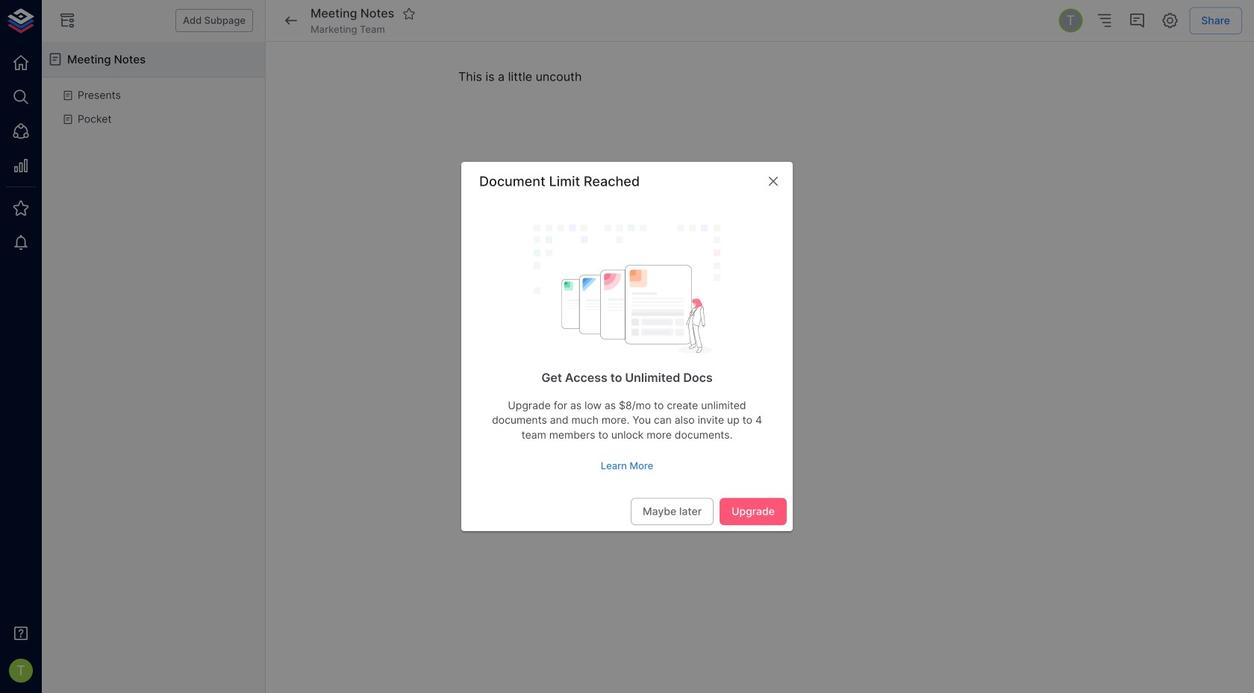 Task type: locate. For each thing, give the bounding box(es) containing it.
settings image
[[1161, 12, 1179, 29]]

favorite image
[[403, 7, 416, 20]]

hide wiki image
[[58, 12, 76, 29]]

dialog
[[462, 162, 793, 532]]

table of contents image
[[1096, 12, 1114, 29]]



Task type: vqa. For each thing, say whether or not it's contained in the screenshot.
Remove Bookmark icon
no



Task type: describe. For each thing, give the bounding box(es) containing it.
comments image
[[1129, 12, 1146, 29]]

go back image
[[282, 12, 300, 29]]



